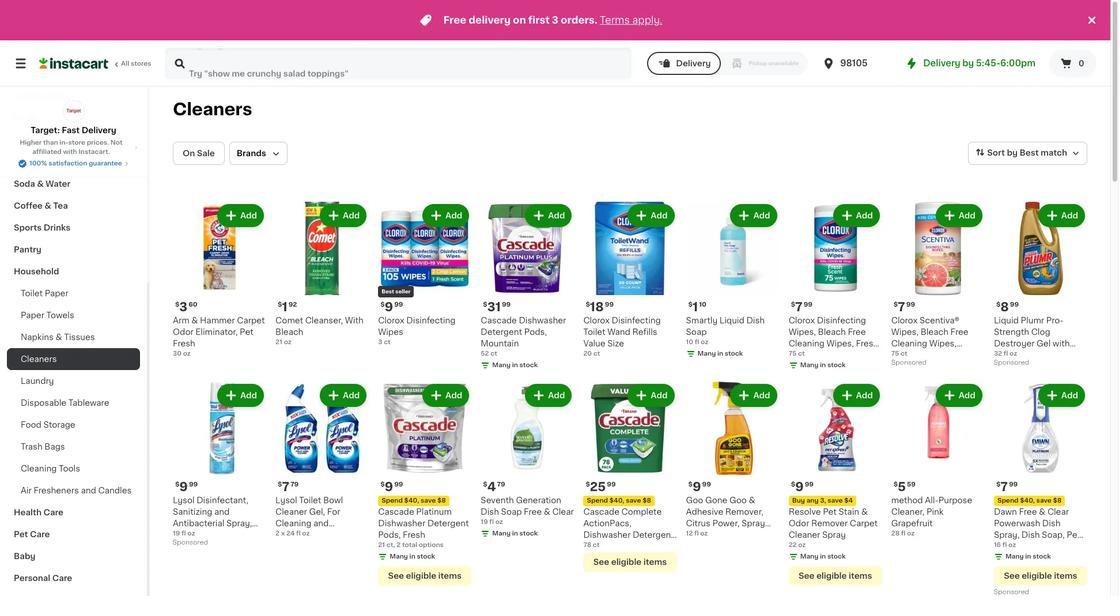 Task type: describe. For each thing, give the bounding box(es) containing it.
$ inside $ 5 59
[[894, 482, 898, 488]]

disinfectant,
[[197, 497, 249, 505]]

dish up soap,
[[1043, 520, 1061, 528]]

candles
[[98, 487, 132, 495]]

soap for 4
[[501, 508, 522, 516]]

soda & water link
[[7, 173, 140, 195]]

food
[[21, 421, 41, 429]]

bakery link
[[7, 107, 140, 129]]

tahitian
[[892, 351, 923, 359]]

clorox for clorox disinfecting wipes, bleach free cleaning wipes, fresh scent
[[789, 317, 815, 325]]

free delivery on first 3 orders. terms apply.
[[444, 16, 663, 25]]

free inside dawn free & clear powerwash dish spray, dish soap, pear scent
[[1020, 508, 1038, 516]]

in for cascade dishwasher detergent pods, mountain
[[512, 362, 518, 369]]

32
[[995, 351, 1003, 357]]

affiliated
[[32, 149, 62, 155]]

99 up clorox scentiva® wipes, bleach free cleaning wipes, tahitian grapefruit splash
[[907, 302, 916, 308]]

detergent inside cascade platinum dishwasher detergent pods, fresh 21 ct, 2 total options
[[428, 520, 469, 528]]

oz down antibacterial
[[188, 531, 195, 537]]

coffee
[[14, 202, 43, 210]]

gel inside liquid plumr pro- strength clog destroyer gel with pipeguard, liquid drain cleaner
[[1037, 340, 1051, 348]]

tools
[[59, 465, 80, 473]]

trash bags link
[[7, 436, 140, 458]]

many in stock for smartly liquid dish soap
[[698, 351, 743, 357]]

target: fast delivery logo image
[[63, 100, 84, 122]]

1 goo from the left
[[686, 497, 704, 505]]

oz inside seventh generation dish soap free & clear 19 fl oz
[[496, 519, 503, 525]]

stain inside 'resolve pet stain & odor remover carpet cleaner spray 22 oz'
[[839, 508, 860, 516]]

household
[[14, 268, 59, 276]]

target:
[[31, 126, 60, 134]]

fresh inside cascade platinum dishwasher detergent pods, fresh 21 ct, 2 total options
[[403, 531, 426, 539]]

1 horizontal spatial cleaners
[[173, 101, 252, 118]]

9 for spend $40, save $8
[[385, 481, 393, 493]]

$ 9 99 for buy any 3, save $4
[[791, 481, 814, 493]]

comet cleanser, with bleach 21 oz
[[276, 317, 364, 345]]

$8 for 25
[[643, 498, 651, 504]]

78 ct
[[584, 542, 600, 548]]

1 horizontal spatial liquid
[[995, 317, 1019, 325]]

product group containing 4
[[481, 382, 575, 541]]

stock for clorox disinfecting wipes, bleach free cleaning wipes, fresh scent
[[828, 362, 846, 369]]

spend for 9
[[382, 498, 403, 504]]

99 inside $ 25 99
[[607, 482, 616, 488]]

arm
[[173, 317, 190, 325]]

19 inside seventh generation dish soap free & clear 19 fl oz
[[481, 519, 488, 525]]

many for smartly liquid dish soap
[[698, 351, 716, 357]]

$40, for 9
[[405, 498, 419, 504]]

frozen foods link
[[7, 85, 140, 107]]

with
[[345, 317, 364, 325]]

0
[[1079, 59, 1085, 67]]

$ 9 99 for spend $40, save $8
[[381, 481, 403, 493]]

remover
[[812, 520, 848, 528]]

99 up dawn
[[1010, 482, 1018, 488]]

99 up gone
[[703, 482, 711, 488]]

pods, inside cascade dishwasher detergent pods, mountain 52 ct
[[525, 328, 547, 336]]

carpet inside arm & hammer carpet odor eliminator, pet fresh 30 oz
[[237, 317, 265, 325]]

clorox for clorox disinfecting toilet wand refills value size 20 ct
[[584, 317, 610, 325]]

tissues
[[64, 333, 95, 341]]

all stores link
[[39, 47, 152, 80]]

$ inside $ 31 99
[[483, 302, 488, 308]]

$ 7 79
[[278, 481, 299, 493]]

fl inside smartly liquid dish soap 10 fl oz
[[695, 339, 700, 345]]

$ 7 99 for clorox disinfecting wipes, bleach free cleaning wipes, fresh scent
[[791, 301, 813, 313]]

3 inside product group
[[180, 301, 188, 313]]

free for clorox disinfecting wipes, bleach free cleaning wipes, fresh scent
[[848, 328, 866, 336]]

in for smartly liquid dish soap
[[718, 351, 724, 357]]

0 horizontal spatial 19
[[173, 531, 180, 537]]

99 up sanitizing
[[189, 482, 198, 488]]

best seller
[[382, 289, 411, 294]]

fl inside method all-purpose cleaner, pink grapefruit 28 fl oz
[[902, 531, 906, 537]]

$40, for 25
[[610, 498, 625, 504]]

ct inside 'clorox disinfecting wipes 3 ct'
[[384, 339, 391, 345]]

personal care
[[14, 574, 72, 582]]

and inside the lysol disinfectant, sanitizing and antibacterial spray, crisp linen
[[214, 508, 230, 516]]

oz inside 'resolve pet stain & odor remover carpet cleaner spray 22 oz'
[[799, 542, 806, 548]]

disinfecting for 9
[[407, 317, 456, 325]]

75 for clorox disinfecting wipes, bleach free cleaning wipes, fresh scent
[[789, 351, 797, 357]]

99 down 'best seller'
[[395, 302, 403, 308]]

16
[[995, 542, 1002, 548]]

eligible for cascade platinum dishwasher detergent pods, fresh
[[406, 572, 437, 580]]

destroyer
[[995, 340, 1035, 348]]

$ 8 99
[[997, 301, 1019, 313]]

see eligible items for resolve pet stain & odor remover carpet cleaner spray
[[799, 572, 873, 580]]

health care link
[[7, 502, 140, 524]]

$ 1 10
[[689, 301, 707, 313]]

clear inside seventh generation dish soap free & clear 19 fl oz
[[553, 508, 574, 516]]

ct,
[[387, 542, 395, 548]]

higher than in-store prices. not affiliated with instacart.
[[20, 140, 123, 155]]

care for personal care
[[52, 574, 72, 582]]

disposable tableware link
[[7, 392, 140, 414]]

many for clorox disinfecting wipes, bleach free cleaning wipes, fresh scent
[[801, 362, 819, 369]]

detergent inside cascade dishwasher detergent pods, mountain 52 ct
[[481, 328, 523, 336]]

actionpacs,
[[584, 520, 632, 528]]

clorox disinfecting toilet wand refills value size 20 ct
[[584, 317, 661, 357]]

scent inside 'clorox disinfecting wipes, bleach free cleaning wipes, fresh scent'
[[789, 351, 813, 359]]

dishwasher inside cascade platinum dishwasher detergent pods, fresh 21 ct, 2 total options
[[378, 520, 426, 528]]

$ 9 99 for clorox disinfecting wipes
[[381, 301, 403, 313]]

bleach for cleanser,
[[276, 328, 304, 336]]

spend $40, save $8 for 25
[[587, 498, 651, 504]]

spray, inside dawn free & clear powerwash dish spray, dish soap, pear scent
[[995, 531, 1020, 539]]

toilet paper link
[[7, 283, 140, 304]]

$ inside $ 3 60
[[175, 302, 180, 308]]

$ 31 99
[[483, 301, 511, 313]]

lysol toilet bowl cleaner gel, for cleaning and disinfecting, stain removal
[[276, 497, 349, 551]]

100% satisfaction guarantee button
[[18, 157, 129, 168]]

sports
[[14, 224, 42, 232]]

28
[[892, 531, 900, 537]]

see for dawn free & clear powerwash dish spray, dish soap, pear scent
[[1005, 572, 1020, 580]]

dish inside seventh generation dish soap free & clear 19 fl oz
[[481, 508, 499, 516]]

lysol for 9
[[173, 497, 195, 505]]

fl right 24
[[296, 531, 301, 537]]

cleaning tools link
[[7, 458, 140, 480]]

cascade for spend $40, save $8
[[378, 508, 414, 516]]

clear inside dawn free & clear powerwash dish spray, dish soap, pear scent
[[1048, 508, 1070, 516]]

higher than in-store prices. not affiliated with instacart. link
[[9, 138, 138, 157]]

save for 7
[[1037, 498, 1052, 504]]

& inside dawn free & clear powerwash dish spray, dish soap, pear scent
[[1040, 508, 1046, 516]]

smartly liquid dish soap 10 fl oz
[[686, 317, 765, 345]]

0 vertical spatial toilet
[[21, 289, 43, 298]]

care for health care
[[43, 509, 63, 517]]

in for dawn free & clear powerwash dish spray, dish soap, pear scent
[[1026, 554, 1032, 560]]

in for cascade platinum dishwasher detergent pods, fresh
[[410, 554, 416, 560]]

delivery
[[469, 16, 511, 25]]

fl inside seventh generation dish soap free & clear 19 fl oz
[[490, 519, 494, 525]]

cleaner inside 'resolve pet stain & odor remover carpet cleaner spray 22 oz'
[[789, 531, 821, 539]]

toilet inside "clorox disinfecting toilet wand refills value size 20 ct"
[[584, 328, 606, 336]]

orders.
[[561, 16, 598, 25]]

$ 1 92
[[278, 301, 297, 313]]

towels
[[46, 311, 74, 319]]

food storage link
[[7, 414, 140, 436]]

carpet inside 'resolve pet stain & odor remover carpet cleaner spray 22 oz'
[[850, 520, 878, 528]]

$ inside $ 1 92
[[278, 302, 282, 308]]

bleach for scentiva®
[[921, 328, 949, 336]]

2 horizontal spatial liquid
[[1042, 351, 1066, 359]]

save for 9
[[421, 498, 436, 504]]

trash
[[21, 443, 43, 451]]

disinfecting for 18
[[612, 317, 661, 325]]

$40, for 7
[[1021, 498, 1036, 504]]

by for delivery
[[963, 59, 974, 67]]

0 horizontal spatial 2
[[276, 531, 280, 537]]

9 for buy any 3, save $4
[[796, 481, 804, 493]]

18
[[590, 301, 604, 313]]

health care
[[14, 509, 63, 517]]

5
[[898, 481, 906, 493]]

& inside seventh generation dish soap free & clear 19 fl oz
[[544, 508, 551, 516]]

$8 for 7
[[1054, 498, 1062, 504]]

pet inside pet care link
[[14, 530, 28, 539]]

many for cascade dishwasher detergent pods, mountain
[[493, 362, 511, 369]]

size
[[608, 340, 625, 348]]

oz down citrus
[[701, 531, 708, 537]]

7 for spend $40, save $8
[[1001, 481, 1008, 493]]

pantry
[[14, 246, 41, 254]]

oz inside comet cleanser, with bleach 21 oz
[[284, 339, 292, 345]]

instacart logo image
[[39, 57, 108, 70]]

resolve
[[789, 508, 821, 516]]

value
[[584, 340, 606, 348]]

sports drinks link
[[7, 217, 140, 239]]

$ inside $ 8 99
[[997, 302, 1001, 308]]

6:00pm
[[1001, 59, 1036, 67]]

tea
[[53, 202, 68, 210]]

Search field
[[166, 48, 632, 78]]

cleaning inside lysol toilet bowl cleaner gel, for cleaning and disinfecting, stain removal
[[276, 520, 312, 528]]

and inside lysol toilet bowl cleaner gel, for cleaning and disinfecting, stain removal
[[314, 520, 329, 528]]

& inside 'resolve pet stain & odor remover carpet cleaner spray 22 oz'
[[862, 508, 868, 516]]

smartly
[[686, 317, 718, 325]]

brands
[[237, 149, 266, 157]]

disinfecting inside 'clorox disinfecting wipes, bleach free cleaning wipes, fresh scent'
[[817, 317, 867, 325]]

21 inside cascade platinum dishwasher detergent pods, fresh 21 ct, 2 total options
[[378, 542, 385, 548]]

9 for goo gone goo & adhesive remover, citrus power, spray gel
[[693, 481, 701, 493]]

odor for resolve
[[789, 520, 810, 528]]

foods
[[44, 92, 70, 100]]

many for seventh generation dish soap free & clear
[[493, 531, 511, 537]]

$ inside $ 18 99
[[586, 302, 590, 308]]

& inside 'link'
[[56, 333, 62, 341]]

items for cascade platinum dishwasher detergent pods, fresh
[[438, 572, 462, 580]]

scent inside dawn free & clear powerwash dish spray, dish soap, pear scent
[[995, 543, 1018, 551]]

air fresheners and candles link
[[7, 480, 140, 502]]

delivery by 5:45-6:00pm
[[924, 59, 1036, 67]]

19 fl oz
[[173, 531, 195, 537]]

cleaning inside 'clorox disinfecting wipes, bleach free cleaning wipes, fresh scent'
[[789, 340, 825, 348]]

$8 for 9
[[438, 498, 446, 504]]

mountain
[[481, 340, 519, 348]]

product group containing 3
[[173, 202, 266, 359]]

items for dawn free & clear powerwash dish spray, dish soap, pear scent
[[1055, 572, 1078, 580]]

cleaner inside lysol toilet bowl cleaner gel, for cleaning and disinfecting, stain removal
[[276, 508, 307, 516]]

instacart.
[[79, 149, 110, 155]]

cascade inside cascade complete actionpacs, dishwasher detergent pods, fresh, 78 count
[[584, 508, 620, 516]]

x
[[281, 531, 285, 537]]

fl right 12
[[695, 531, 699, 537]]

toilet inside lysol toilet bowl cleaner gel, for cleaning and disinfecting, stain removal
[[299, 497, 321, 505]]

0 horizontal spatial cleaners
[[21, 355, 57, 363]]

oz right 24
[[302, 531, 310, 537]]

many in stock for cascade platinum dishwasher detergent pods, fresh
[[390, 554, 435, 560]]

0 horizontal spatial delivery
[[82, 126, 116, 134]]

prices.
[[87, 140, 109, 146]]

generation
[[516, 497, 562, 505]]

3 save from the left
[[828, 498, 843, 504]]

9 for clorox disinfecting wipes
[[385, 301, 393, 313]]

dish down the powerwash
[[1022, 531, 1040, 539]]

all-
[[926, 497, 939, 505]]

removal
[[276, 543, 311, 551]]

food storage
[[21, 421, 75, 429]]

grapefruit inside method all-purpose cleaner, pink grapefruit 28 fl oz
[[892, 520, 933, 528]]

oz down destroyer
[[1010, 351, 1018, 357]]

many in stock for dawn free & clear powerwash dish spray, dish soap, pear scent
[[1006, 554, 1052, 560]]

eliminator,
[[196, 328, 238, 336]]

stain inside lysol toilet bowl cleaner gel, for cleaning and disinfecting, stain removal
[[329, 531, 349, 539]]

$ inside $ 4 79
[[483, 482, 488, 488]]

$ inside $ 7 79
[[278, 482, 282, 488]]

with for gel
[[1053, 340, 1070, 348]]

0 horizontal spatial 78
[[584, 542, 592, 548]]

lysol for 7
[[276, 497, 297, 505]]

spend for 7
[[998, 498, 1019, 504]]

target: fast delivery link
[[31, 100, 116, 136]]

product group containing 25
[[584, 382, 677, 572]]

stock for cascade platinum dishwasher detergent pods, fresh
[[417, 554, 435, 560]]

in for seventh generation dish soap free & clear
[[512, 531, 518, 537]]

gel inside goo gone goo & adhesive remover, citrus power, spray gel
[[686, 531, 700, 539]]

ct inside "clorox disinfecting toilet wand refills value size 20 ct"
[[594, 351, 600, 357]]

4
[[488, 481, 496, 493]]

delivery by 5:45-6:00pm link
[[905, 57, 1036, 70]]

spend for 25
[[587, 498, 608, 504]]

sponsored badge image for 7
[[892, 360, 927, 366]]

care for pet care
[[30, 530, 50, 539]]



Task type: vqa. For each thing, say whether or not it's contained in the screenshot.
based
no



Task type: locate. For each thing, give the bounding box(es) containing it.
by for sort
[[1008, 149, 1018, 157]]

cleanser,
[[305, 317, 343, 325]]

odor down resolve
[[789, 520, 810, 528]]

$ 3 60
[[175, 301, 198, 313]]

2 spend $40, save $8 from the left
[[587, 498, 651, 504]]

clorox scentiva® wipes, bleach free cleaning wipes, tahitian grapefruit splash
[[892, 317, 969, 371]]

pods, inside cascade platinum dishwasher detergent pods, fresh 21 ct, 2 total options
[[378, 531, 401, 539]]

1 for comet cleanser, with bleach
[[282, 301, 288, 313]]

bleach inside comet cleanser, with bleach 21 oz
[[276, 328, 304, 336]]

1 spend $40, save $8 from the left
[[382, 498, 446, 504]]

method all-purpose cleaner, pink grapefruit 28 fl oz
[[892, 497, 973, 537]]

fl down antibacterial
[[182, 531, 186, 537]]

1 vertical spatial 3
[[180, 301, 188, 313]]

Best match Sort by field
[[969, 142, 1088, 165]]

save for 25
[[626, 498, 641, 504]]

carpet down $4
[[850, 520, 878, 528]]

resolve pet stain & odor remover carpet cleaner spray 22 oz
[[789, 508, 878, 548]]

brands button
[[229, 142, 288, 165]]

match
[[1041, 149, 1068, 157]]

baby
[[14, 552, 35, 560]]

higher
[[20, 140, 42, 146]]

99 up any
[[805, 482, 814, 488]]

0 horizontal spatial dishwasher
[[378, 520, 426, 528]]

oz inside arm & hammer carpet odor eliminator, pet fresh 30 oz
[[183, 351, 191, 357]]

soap inside smartly liquid dish soap 10 fl oz
[[686, 328, 707, 336]]

dishwasher inside cascade dishwasher detergent pods, mountain 52 ct
[[519, 317, 566, 325]]

save inside product group
[[626, 498, 641, 504]]

9 up cascade platinum dishwasher detergent pods, fresh 21 ct, 2 total options
[[385, 481, 393, 493]]

1 for smartly liquid dish soap
[[693, 301, 698, 313]]

by right sort
[[1008, 149, 1018, 157]]

pink
[[927, 508, 944, 516]]

79 inside $ 7 79
[[291, 482, 299, 488]]

99 inside $ 31 99
[[502, 302, 511, 308]]

$8 inside product group
[[643, 498, 651, 504]]

1 vertical spatial pods,
[[378, 531, 401, 539]]

bleach for disinfecting
[[818, 328, 846, 336]]

dishwasher down actionpacs,
[[584, 531, 631, 539]]

many in stock for clorox disinfecting wipes, bleach free cleaning wipes, fresh scent
[[801, 362, 846, 369]]

many for resolve pet stain & odor remover carpet cleaner spray
[[801, 554, 819, 560]]

99 right the 25
[[607, 482, 616, 488]]

stock for seventh generation dish soap free & clear
[[520, 531, 538, 537]]

see eligible items down soap,
[[1005, 572, 1078, 580]]

1 79 from the left
[[291, 482, 299, 488]]

spray, inside the lysol disinfectant, sanitizing and antibacterial spray, crisp linen
[[227, 520, 252, 528]]

0 horizontal spatial scent
[[789, 351, 813, 359]]

crisp
[[173, 531, 194, 539]]

soap inside seventh generation dish soap free & clear 19 fl oz
[[501, 508, 522, 516]]

0 vertical spatial care
[[43, 509, 63, 517]]

best inside field
[[1020, 149, 1039, 157]]

pet up baby
[[14, 530, 28, 539]]

1 lysol from the left
[[173, 497, 195, 505]]

$ 9 99 for lysol disinfectant, sanitizing and antibacterial spray, crisp linen
[[175, 481, 198, 493]]

splash
[[892, 363, 919, 371]]

and down the 'gel,'
[[314, 520, 329, 528]]

delivery for delivery
[[676, 59, 711, 67]]

1 horizontal spatial pet
[[240, 328, 254, 336]]

spend $40, save $8 down $ 25 99
[[587, 498, 651, 504]]

spend inside product group
[[587, 498, 608, 504]]

100% satisfaction guarantee
[[29, 160, 122, 167]]

fresh inside arm & hammer carpet odor eliminator, pet fresh 30 oz
[[173, 340, 195, 348]]

stock down the options
[[417, 554, 435, 560]]

52
[[481, 351, 489, 357]]

3 $40, from the left
[[1021, 498, 1036, 504]]

fresh for free
[[856, 340, 879, 348]]

pet
[[240, 328, 254, 336], [823, 508, 837, 516], [14, 530, 28, 539]]

2 disinfecting from the left
[[612, 317, 661, 325]]

0 horizontal spatial carpet
[[237, 317, 265, 325]]

many in stock for resolve pet stain & odor remover carpet cleaner spray
[[801, 554, 846, 560]]

1 vertical spatial scent
[[995, 543, 1018, 551]]

oz right 30
[[183, 351, 191, 357]]

add
[[240, 212, 257, 220], [343, 212, 360, 220], [446, 212, 463, 220], [548, 212, 565, 220], [651, 212, 668, 220], [754, 212, 771, 220], [857, 212, 873, 220], [959, 212, 976, 220], [1062, 212, 1079, 220], [240, 392, 257, 400], [343, 392, 360, 400], [446, 392, 463, 400], [548, 392, 565, 400], [651, 392, 668, 400], [754, 392, 771, 400], [857, 392, 873, 400], [959, 392, 976, 400], [1062, 392, 1079, 400]]

3 spend from the left
[[998, 498, 1019, 504]]

spend
[[382, 498, 403, 504], [587, 498, 608, 504], [998, 498, 1019, 504]]

see eligible items button for cascade complete actionpacs, dishwasher detergent pods, fresh, 78 count
[[584, 553, 677, 572]]

98105
[[841, 59, 868, 67]]

spray for remover,
[[742, 520, 766, 528]]

and left candles at bottom left
[[81, 487, 96, 495]]

$8 up dawn free & clear powerwash dish spray, dish soap, pear scent
[[1054, 498, 1062, 504]]

0 horizontal spatial goo
[[686, 497, 704, 505]]

0 vertical spatial spray,
[[227, 520, 252, 528]]

2 vertical spatial 3
[[378, 339, 383, 345]]

cleaner,
[[892, 508, 925, 516]]

79 up lysol toilet bowl cleaner gel, for cleaning and disinfecting, stain removal
[[291, 482, 299, 488]]

air
[[21, 487, 32, 495]]

0 horizontal spatial soap
[[501, 508, 522, 516]]

4 save from the left
[[1037, 498, 1052, 504]]

grapefruit
[[925, 351, 967, 359], [892, 520, 933, 528]]

0 horizontal spatial cleaner
[[276, 508, 307, 516]]

delivery for delivery by 5:45-6:00pm
[[924, 59, 961, 67]]

1 $8 from the left
[[438, 498, 446, 504]]

2 vertical spatial detergent
[[633, 531, 675, 539]]

stock down cascade dishwasher detergent pods, mountain 52 ct
[[520, 362, 538, 369]]

3 inside 'clorox disinfecting wipes 3 ct'
[[378, 339, 383, 345]]

0 horizontal spatial and
[[81, 487, 96, 495]]

spend $40, save $8 for 9
[[382, 498, 446, 504]]

buy
[[793, 498, 805, 504]]

many for cascade platinum dishwasher detergent pods, fresh
[[390, 554, 408, 560]]

by
[[963, 59, 974, 67], [1008, 149, 1018, 157]]

2 right ct,
[[397, 542, 401, 548]]

disinfecting inside "clorox disinfecting toilet wand refills value size 20 ct"
[[612, 317, 661, 325]]

seventh generation dish soap free & clear 19 fl oz
[[481, 497, 574, 525]]

product group
[[173, 202, 266, 359], [276, 202, 369, 347], [378, 202, 472, 347], [481, 202, 575, 373], [584, 202, 677, 359], [686, 202, 780, 361], [789, 202, 883, 373], [892, 202, 985, 371], [995, 202, 1088, 371], [173, 382, 266, 549], [276, 382, 369, 551], [378, 382, 472, 586], [481, 382, 575, 541], [584, 382, 677, 572], [686, 382, 780, 539], [789, 382, 883, 586], [892, 382, 985, 539], [995, 382, 1088, 596]]

see eligible items for cascade platinum dishwasher detergent pods, fresh
[[388, 572, 462, 580]]

oz right 16
[[1009, 542, 1017, 548]]

cascade complete actionpacs, dishwasher detergent pods, fresh, 78 count
[[584, 508, 675, 551]]

soap for 1
[[686, 328, 707, 336]]

$ inside $ 25 99
[[586, 482, 590, 488]]

in for clorox disinfecting wipes, bleach free cleaning wipes, fresh scent
[[820, 362, 826, 369]]

see down 78 ct
[[594, 558, 610, 566]]

0 vertical spatial pet
[[240, 328, 254, 336]]

many for dawn free & clear powerwash dish spray, dish soap, pear scent
[[1006, 554, 1024, 560]]

1 vertical spatial and
[[214, 508, 230, 516]]

carpet
[[237, 317, 265, 325], [850, 520, 878, 528]]

0 horizontal spatial with
[[63, 149, 77, 155]]

7 for clorox scentiva® wipes, bleach free cleaning wipes, tahitian grapefruit splash
[[898, 301, 906, 313]]

free for seventh generation dish soap free & clear 19 fl oz
[[524, 508, 542, 516]]

complete
[[622, 508, 662, 516]]

7 up dawn
[[1001, 481, 1008, 493]]

dish inside smartly liquid dish soap 10 fl oz
[[747, 317, 765, 325]]

1 vertical spatial gel
[[686, 531, 700, 539]]

2 horizontal spatial pods,
[[584, 543, 606, 551]]

75 for clorox scentiva® wipes, bleach free cleaning wipes, tahitian grapefruit splash
[[892, 351, 900, 357]]

antibacterial
[[173, 520, 225, 528]]

0 horizontal spatial 21
[[276, 339, 283, 345]]

1 horizontal spatial $40,
[[610, 498, 625, 504]]

stock down seventh generation dish soap free & clear 19 fl oz
[[520, 531, 538, 537]]

0 vertical spatial and
[[81, 487, 96, 495]]

spray down remover,
[[742, 520, 766, 528]]

free inside seventh generation dish soap free & clear 19 fl oz
[[524, 508, 542, 516]]

1 horizontal spatial clear
[[1048, 508, 1070, 516]]

grapefruit down cleaner, on the right of the page
[[892, 520, 933, 528]]

sponsored badge image down pipeguard,
[[995, 360, 1029, 366]]

0 horizontal spatial $40,
[[405, 498, 419, 504]]

product group containing 31
[[481, 202, 575, 373]]

1 horizontal spatial $ 7 99
[[894, 301, 916, 313]]

19
[[481, 519, 488, 525], [173, 531, 180, 537]]

2 $8 from the left
[[643, 498, 651, 504]]

0 vertical spatial grapefruit
[[925, 351, 967, 359]]

0 vertical spatial scent
[[789, 351, 813, 359]]

sports drinks
[[14, 224, 70, 232]]

oz
[[284, 339, 292, 345], [701, 339, 709, 345], [183, 351, 191, 357], [1010, 351, 1018, 357], [496, 519, 503, 525], [188, 531, 195, 537], [302, 531, 310, 537], [701, 531, 708, 537], [908, 531, 915, 537], [799, 542, 806, 548], [1009, 542, 1017, 548]]

grapefruit inside clorox scentiva® wipes, bleach free cleaning wipes, tahitian grapefruit splash
[[925, 351, 967, 359]]

fresh for odor
[[173, 340, 195, 348]]

product group containing 8
[[995, 202, 1088, 371]]

spend up cascade platinum dishwasher detergent pods, fresh 21 ct, 2 total options
[[382, 498, 403, 504]]

0 vertical spatial with
[[63, 149, 77, 155]]

75
[[789, 351, 797, 357], [892, 351, 900, 357]]

75 ct for clorox disinfecting wipes, bleach free cleaning wipes, fresh scent
[[789, 351, 805, 357]]

sponsored badge image for 9
[[173, 540, 208, 546]]

0 horizontal spatial 1
[[282, 301, 288, 313]]

best for best seller
[[382, 289, 394, 294]]

1 horizontal spatial 3
[[378, 339, 383, 345]]

spray inside goo gone goo & adhesive remover, citrus power, spray gel
[[742, 520, 766, 528]]

wipes
[[378, 328, 404, 336]]

frozen foods
[[14, 92, 70, 100]]

32 fl oz
[[995, 351, 1018, 357]]

detergent inside cascade complete actionpacs, dishwasher detergent pods, fresh, 78 count
[[633, 531, 675, 539]]

1 horizontal spatial scent
[[995, 543, 1018, 551]]

eligible for dawn free & clear powerwash dish spray, dish soap, pear scent
[[1022, 572, 1053, 580]]

1 horizontal spatial soap
[[686, 328, 707, 336]]

product group containing 18
[[584, 202, 677, 359]]

7 for clorox disinfecting wipes, bleach free cleaning wipes, fresh scent
[[796, 301, 803, 313]]

oz down seventh
[[496, 519, 503, 525]]

1 horizontal spatial best
[[1020, 149, 1039, 157]]

3 spend $40, save $8 from the left
[[998, 498, 1062, 504]]

in for resolve pet stain & odor remover carpet cleaner spray
[[820, 554, 826, 560]]

3 disinfecting from the left
[[817, 317, 867, 325]]

2 spend from the left
[[587, 498, 608, 504]]

3 bleach from the left
[[921, 328, 949, 336]]

0 vertical spatial cleaner
[[1018, 363, 1050, 371]]

$ 9 99 for goo gone goo & adhesive remover, citrus power, spray gel
[[689, 481, 711, 493]]

2 vertical spatial care
[[52, 574, 72, 582]]

clear
[[553, 508, 574, 516], [1048, 508, 1070, 516]]

4 clorox from the left
[[892, 317, 918, 325]]

10 inside smartly liquid dish soap 10 fl oz
[[686, 339, 694, 345]]

see eligible items inside product group
[[594, 558, 667, 566]]

1 clear from the left
[[553, 508, 574, 516]]

dish right smartly
[[747, 317, 765, 325]]

$40, up platinum
[[405, 498, 419, 504]]

99 up cascade platinum dishwasher detergent pods, fresh 21 ct, 2 total options
[[395, 482, 403, 488]]

on sale button
[[173, 142, 225, 165]]

1 horizontal spatial 1
[[693, 301, 698, 313]]

oz down comet
[[284, 339, 292, 345]]

clorox inside clorox scentiva® wipes, bleach free cleaning wipes, tahitian grapefruit splash
[[892, 317, 918, 325]]

0 vertical spatial 19
[[481, 519, 488, 525]]

1 horizontal spatial gel
[[1037, 340, 1051, 348]]

0 horizontal spatial 79
[[291, 482, 299, 488]]

cleaner inside liquid plumr pro- strength clog destroyer gel with pipeguard, liquid drain cleaner
[[1018, 363, 1050, 371]]

$8 up complete
[[643, 498, 651, 504]]

plumr
[[1021, 317, 1045, 325]]

eligible for cascade complete actionpacs, dishwasher detergent pods, fresh, 78 count
[[612, 558, 642, 566]]

99 up 'clorox disinfecting wipes, bleach free cleaning wipes, fresh scent'
[[804, 302, 813, 308]]

many down smartly liquid dish soap 10 fl oz
[[698, 351, 716, 357]]

with down pro-
[[1053, 340, 1070, 348]]

lysol inside lysol toilet bowl cleaner gel, for cleaning and disinfecting, stain removal
[[276, 497, 297, 505]]

dishwasher inside cascade complete actionpacs, dishwasher detergent pods, fresh, 78 count
[[584, 531, 631, 539]]

1 horizontal spatial cleaner
[[789, 531, 821, 539]]

0 horizontal spatial gel
[[686, 531, 700, 539]]

with
[[63, 149, 77, 155], [1053, 340, 1070, 348]]

many in stock for seventh generation dish soap free & clear
[[493, 531, 538, 537]]

19 down seventh
[[481, 519, 488, 525]]

0 horizontal spatial 75
[[789, 351, 797, 357]]

7 for lysol toilet bowl cleaner gel, for cleaning and disinfecting, stain removal
[[282, 481, 290, 493]]

items for cascade complete actionpacs, dishwasher detergent pods, fresh, 78 count
[[644, 558, 667, 566]]

pro-
[[1047, 317, 1064, 325]]

guarantee
[[89, 160, 122, 167]]

& inside goo gone goo & adhesive remover, citrus power, spray gel
[[749, 497, 756, 505]]

disinfecting inside 'clorox disinfecting wipes 3 ct'
[[407, 317, 456, 325]]

2 lysol from the left
[[276, 497, 297, 505]]

care
[[43, 509, 63, 517], [30, 530, 50, 539], [52, 574, 72, 582]]

79 for 7
[[291, 482, 299, 488]]

$ 7 99 up 'clorox disinfecting wipes, bleach free cleaning wipes, fresh scent'
[[791, 301, 813, 313]]

2 $40, from the left
[[610, 498, 625, 504]]

juice link
[[7, 151, 140, 173]]

see eligible items button for resolve pet stain & odor remover carpet cleaner spray
[[789, 566, 883, 586]]

0 horizontal spatial spray,
[[227, 520, 252, 528]]

items down 'resolve pet stain & odor remover carpet cleaner spray 22 oz'
[[849, 572, 873, 580]]

household link
[[7, 261, 140, 283]]

see for cascade complete actionpacs, dishwasher detergent pods, fresh, 78 count
[[594, 558, 610, 566]]

1 spend from the left
[[382, 498, 403, 504]]

cleaning inside clorox scentiva® wipes, bleach free cleaning wipes, tahitian grapefruit splash
[[892, 340, 928, 348]]

0 horizontal spatial $8
[[438, 498, 446, 504]]

0 vertical spatial by
[[963, 59, 974, 67]]

2 clear from the left
[[1048, 508, 1070, 516]]

1 horizontal spatial spray,
[[995, 531, 1020, 539]]

3,
[[821, 498, 827, 504]]

1 horizontal spatial cascade
[[481, 317, 517, 325]]

3 inside limited time offer region
[[552, 16, 559, 25]]

$ 4 79
[[483, 481, 506, 493]]

1 vertical spatial spray,
[[995, 531, 1020, 539]]

7 up lysol toilet bowl cleaner gel, for cleaning and disinfecting, stain removal
[[282, 481, 290, 493]]

78 inside cascade complete actionpacs, dishwasher detergent pods, fresh, 78 count
[[635, 543, 645, 551]]

0 horizontal spatial disinfecting
[[407, 317, 456, 325]]

2 inside cascade platinum dishwasher detergent pods, fresh 21 ct, 2 total options
[[397, 542, 401, 548]]

pantry link
[[7, 239, 140, 261]]

0 horizontal spatial clear
[[553, 508, 574, 516]]

2 goo from the left
[[730, 497, 747, 505]]

0 vertical spatial 21
[[276, 339, 283, 345]]

& inside arm & hammer carpet odor eliminator, pet fresh 30 oz
[[192, 317, 198, 325]]

2 1 from the left
[[693, 301, 698, 313]]

2 vertical spatial dishwasher
[[584, 531, 631, 539]]

many down ct,
[[390, 554, 408, 560]]

$ 7 99 for clorox scentiva® wipes, bleach free cleaning wipes, tahitian grapefruit splash
[[894, 301, 916, 313]]

$ 7 99 up dawn
[[997, 481, 1018, 493]]

99 inside $ 8 99
[[1011, 302, 1019, 308]]

2 vertical spatial pet
[[14, 530, 28, 539]]

8
[[1001, 301, 1009, 313]]

1 horizontal spatial toilet
[[299, 497, 321, 505]]

2 vertical spatial toilet
[[299, 497, 321, 505]]

99
[[395, 302, 403, 308], [502, 302, 511, 308], [605, 302, 614, 308], [804, 302, 813, 308], [907, 302, 916, 308], [1011, 302, 1019, 308], [189, 482, 198, 488], [395, 482, 403, 488], [607, 482, 616, 488], [703, 482, 711, 488], [805, 482, 814, 488], [1010, 482, 1018, 488]]

by inside delivery by 5:45-6:00pm link
[[963, 59, 974, 67]]

lysol inside the lysol disinfectant, sanitizing and antibacterial spray, crisp linen
[[173, 497, 195, 505]]

2 bleach from the left
[[818, 328, 846, 336]]

spend $40, save $8 up the powerwash
[[998, 498, 1062, 504]]

1 horizontal spatial $8
[[643, 498, 651, 504]]

grapefruit down scentiva®
[[925, 351, 967, 359]]

spray inside 'resolve pet stain & odor remover carpet cleaner spray 22 oz'
[[823, 531, 846, 539]]

1 vertical spatial pet
[[823, 508, 837, 516]]

1 horizontal spatial paper
[[45, 289, 68, 298]]

2 horizontal spatial fresh
[[856, 340, 879, 348]]

78
[[584, 542, 592, 548], [635, 543, 645, 551]]

see eligible items button down fresh,
[[584, 553, 677, 572]]

oz down smartly
[[701, 339, 709, 345]]

fresheners
[[34, 487, 79, 495]]

sponsored badge image for 8
[[995, 360, 1029, 366]]

2 vertical spatial cleaner
[[789, 531, 821, 539]]

1 vertical spatial 10
[[686, 339, 694, 345]]

1 75 ct from the left
[[789, 351, 805, 357]]

liquid plumr pro- strength clog destroyer gel with pipeguard, liquid drain cleaner
[[995, 317, 1070, 371]]

many in stock down 'clorox disinfecting wipes, bleach free cleaning wipes, fresh scent'
[[801, 362, 846, 369]]

1 horizontal spatial disinfecting
[[612, 317, 661, 325]]

by left 5:45-
[[963, 59, 974, 67]]

2 horizontal spatial $ 7 99
[[997, 481, 1018, 493]]

lysol up sanitizing
[[173, 497, 195, 505]]

2 clorox from the left
[[584, 317, 610, 325]]

in down dawn free & clear powerwash dish spray, dish soap, pear scent
[[1026, 554, 1032, 560]]

comet
[[276, 317, 303, 325]]

cleaner
[[1018, 363, 1050, 371], [276, 508, 307, 516], [789, 531, 821, 539]]

$40, up the powerwash
[[1021, 498, 1036, 504]]

limited time offer region
[[0, 0, 1086, 40]]

health
[[14, 509, 42, 517]]

fast
[[62, 126, 80, 134]]

9 for lysol disinfectant, sanitizing and antibacterial spray, crisp linen
[[180, 481, 188, 493]]

$ 5 59
[[894, 481, 916, 493]]

3
[[552, 16, 559, 25], [180, 301, 188, 313], [378, 339, 383, 345]]

many in stock down total
[[390, 554, 435, 560]]

scent
[[789, 351, 813, 359], [995, 543, 1018, 551]]

pet right eliminator,
[[240, 328, 254, 336]]

paper up towels
[[45, 289, 68, 298]]

1 horizontal spatial 79
[[497, 482, 506, 488]]

service type group
[[648, 52, 808, 75]]

sponsored badge image down the 16 fl oz
[[995, 589, 1029, 596]]

detergent
[[481, 328, 523, 336], [428, 520, 469, 528], [633, 531, 675, 539]]

2 horizontal spatial pet
[[823, 508, 837, 516]]

$ inside $ 1 10
[[689, 302, 693, 308]]

spray for remover
[[823, 531, 846, 539]]

sponsored badge image down crisp
[[173, 540, 208, 546]]

pods, inside cascade complete actionpacs, dishwasher detergent pods, fresh, 78 count
[[584, 543, 606, 551]]

bleach inside 'clorox disinfecting wipes, bleach free cleaning wipes, fresh scent'
[[818, 328, 846, 336]]

2 horizontal spatial disinfecting
[[817, 317, 867, 325]]

1 horizontal spatial spend
[[587, 498, 608, 504]]

1 horizontal spatial 75 ct
[[892, 351, 908, 357]]

many down 'resolve pet stain & odor remover carpet cleaner spray 22 oz'
[[801, 554, 819, 560]]

0 horizontal spatial spray
[[742, 520, 766, 528]]

0 vertical spatial best
[[1020, 149, 1039, 157]]

many in stock for cascade dishwasher detergent pods, mountain
[[493, 362, 538, 369]]

pet inside arm & hammer carpet odor eliminator, pet fresh 30 oz
[[240, 328, 254, 336]]

gel down citrus
[[686, 531, 700, 539]]

99 inside $ 18 99
[[605, 302, 614, 308]]

delivery
[[924, 59, 961, 67], [676, 59, 711, 67], [82, 126, 116, 134]]

oz right 22
[[799, 542, 806, 548]]

items for resolve pet stain & odor remover carpet cleaner spray
[[849, 572, 873, 580]]

stock for dawn free & clear powerwash dish spray, dish soap, pear scent
[[1033, 554, 1052, 560]]

None search field
[[165, 47, 633, 80]]

drinks
[[44, 224, 70, 232]]

liquid right smartly
[[720, 317, 745, 325]]

purpose
[[939, 497, 973, 505]]

75 ct for clorox scentiva® wipes, bleach free cleaning wipes, tahitian grapefruit splash
[[892, 351, 908, 357]]

bowl
[[323, 497, 343, 505]]

10 inside $ 1 10
[[699, 302, 707, 308]]

with for affiliated
[[63, 149, 77, 155]]

1 disinfecting from the left
[[407, 317, 456, 325]]

clorox for clorox disinfecting wipes 3 ct
[[378, 317, 405, 325]]

1 $40, from the left
[[405, 498, 419, 504]]

dishwasher up the mountain
[[519, 317, 566, 325]]

1 vertical spatial cleaners
[[21, 355, 57, 363]]

cleaner up 24
[[276, 508, 307, 516]]

fl right 32
[[1004, 351, 1009, 357]]

bleach
[[276, 328, 304, 336], [818, 328, 846, 336], [921, 328, 949, 336]]

best left seller
[[382, 289, 394, 294]]

stock for smartly liquid dish soap
[[725, 351, 743, 357]]

see for resolve pet stain & odor remover carpet cleaner spray
[[799, 572, 815, 580]]

1 left 92
[[282, 301, 288, 313]]

pet inside 'resolve pet stain & odor remover carpet cleaner spray 22 oz'
[[823, 508, 837, 516]]

spend up dawn
[[998, 498, 1019, 504]]

see eligible items for dawn free & clear powerwash dish spray, dish soap, pear scent
[[1005, 572, 1078, 580]]

count
[[647, 543, 672, 551]]

0 vertical spatial dishwasher
[[519, 317, 566, 325]]

any
[[807, 498, 819, 504]]

3 clorox from the left
[[789, 317, 815, 325]]

0 vertical spatial 2
[[276, 531, 280, 537]]

product group containing 5
[[892, 382, 985, 539]]

21 inside comet cleanser, with bleach 21 oz
[[276, 339, 283, 345]]

ct inside cascade dishwasher detergent pods, mountain 52 ct
[[491, 351, 497, 357]]

odor for arm
[[173, 328, 194, 336]]

save up platinum
[[421, 498, 436, 504]]

save right 3,
[[828, 498, 843, 504]]

79 for 4
[[497, 482, 506, 488]]

spend $40, save $8 up platinum
[[382, 498, 446, 504]]

save
[[421, 498, 436, 504], [626, 498, 641, 504], [828, 498, 843, 504], [1037, 498, 1052, 504]]

3 down wipes
[[378, 339, 383, 345]]

3 $8 from the left
[[1054, 498, 1062, 504]]

detergent up count
[[633, 531, 675, 539]]

1 save from the left
[[421, 498, 436, 504]]

0 vertical spatial 3
[[552, 16, 559, 25]]

1 vertical spatial dishwasher
[[378, 520, 426, 528]]

liquid
[[720, 317, 745, 325], [995, 317, 1019, 325], [1042, 351, 1066, 359]]

eligible down the options
[[406, 572, 437, 580]]

many in stock down seventh generation dish soap free & clear 19 fl oz
[[493, 531, 538, 537]]

care down fresheners
[[43, 509, 63, 517]]

1 vertical spatial 2
[[397, 542, 401, 548]]

powerwash
[[995, 520, 1041, 528]]

0 horizontal spatial 3
[[180, 301, 188, 313]]

eligible for resolve pet stain & odor remover carpet cleaner spray
[[817, 572, 847, 580]]

3 left 60
[[180, 301, 188, 313]]

1 vertical spatial by
[[1008, 149, 1018, 157]]

10 up smartly
[[699, 302, 707, 308]]

cascade for 31
[[481, 317, 517, 325]]

sponsored badge image
[[892, 360, 927, 366], [995, 360, 1029, 366], [173, 540, 208, 546], [995, 589, 1029, 596]]

2 left x
[[276, 531, 280, 537]]

2 save from the left
[[626, 498, 641, 504]]

free inside limited time offer region
[[444, 16, 467, 25]]

stock for resolve pet stain & odor remover carpet cleaner spray
[[828, 554, 846, 560]]

stock down smartly liquid dish soap 10 fl oz
[[725, 351, 743, 357]]

stores
[[131, 61, 151, 67]]

toilet paper
[[21, 289, 68, 298]]

clear down generation at the bottom
[[553, 508, 574, 516]]

1 bleach from the left
[[276, 328, 304, 336]]

bleach inside clorox scentiva® wipes, bleach free cleaning wipes, tahitian grapefruit splash
[[921, 328, 949, 336]]

clorox for clorox scentiva® wipes, bleach free cleaning wipes, tahitian grapefruit splash
[[892, 317, 918, 325]]

19 down antibacterial
[[173, 531, 180, 537]]

1 clorox from the left
[[378, 317, 405, 325]]

1 vertical spatial odor
[[789, 520, 810, 528]]

1 horizontal spatial delivery
[[676, 59, 711, 67]]

spend $40, save $8 for 7
[[998, 498, 1062, 504]]

items down count
[[644, 558, 667, 566]]

save up complete
[[626, 498, 641, 504]]

see eligible items for cascade complete actionpacs, dishwasher detergent pods, fresh, 78 count
[[594, 558, 667, 566]]

79 inside $ 4 79
[[497, 482, 506, 488]]

0 horizontal spatial by
[[963, 59, 974, 67]]

fl down smartly
[[695, 339, 700, 345]]

2 79 from the left
[[497, 482, 506, 488]]

many
[[698, 351, 716, 357], [493, 362, 511, 369], [801, 362, 819, 369], [493, 531, 511, 537], [390, 554, 408, 560], [801, 554, 819, 560], [1006, 554, 1024, 560]]

many in stock down the mountain
[[493, 362, 538, 369]]

free inside 'clorox disinfecting wipes, bleach free cleaning wipes, fresh scent'
[[848, 328, 866, 336]]

$40, inside product group
[[610, 498, 625, 504]]

0 vertical spatial stain
[[839, 508, 860, 516]]

2 75 ct from the left
[[892, 351, 908, 357]]

fl right 16
[[1003, 542, 1008, 548]]

pet care
[[14, 530, 50, 539]]

free inside clorox scentiva® wipes, bleach free cleaning wipes, tahitian grapefruit splash
[[951, 328, 969, 336]]

see eligible items button for dawn free & clear powerwash dish spray, dish soap, pear scent
[[995, 566, 1088, 586]]

2 horizontal spatial detergent
[[633, 531, 675, 539]]

2 horizontal spatial $8
[[1054, 498, 1062, 504]]

$ 9 99 down 'best seller'
[[381, 301, 403, 313]]

2 horizontal spatial toilet
[[584, 328, 606, 336]]

2 horizontal spatial delivery
[[924, 59, 961, 67]]

spend $40, save $8 inside product group
[[587, 498, 651, 504]]

9 up 'adhesive'
[[693, 481, 701, 493]]

$ 7 99 for spend $40, save $8
[[997, 481, 1018, 493]]

soap,
[[1043, 531, 1065, 539]]

0 horizontal spatial toilet
[[21, 289, 43, 298]]

eligible inside product group
[[612, 558, 642, 566]]

99 right 8
[[1011, 302, 1019, 308]]

oz inside method all-purpose cleaner, pink grapefruit 28 fl oz
[[908, 531, 915, 537]]

eligible down soap,
[[1022, 572, 1053, 580]]

napkins & tissues
[[21, 333, 95, 341]]

1 horizontal spatial 21
[[378, 542, 385, 548]]

in down the mountain
[[512, 362, 518, 369]]

paper
[[45, 289, 68, 298], [21, 311, 44, 319]]

fresh inside 'clorox disinfecting wipes, bleach free cleaning wipes, fresh scent'
[[856, 340, 879, 348]]

dishwasher up total
[[378, 520, 426, 528]]

spray
[[742, 520, 766, 528], [823, 531, 846, 539]]

0 horizontal spatial pods,
[[378, 531, 401, 539]]

$ 9 99 up cascade platinum dishwasher detergent pods, fresh 21 ct, 2 total options
[[381, 481, 403, 493]]

arm & hammer carpet odor eliminator, pet fresh 30 oz
[[173, 317, 265, 357]]

sponsored badge image down tahitian
[[892, 360, 927, 366]]

1 1 from the left
[[282, 301, 288, 313]]

1 horizontal spatial and
[[214, 508, 230, 516]]

2 75 from the left
[[892, 351, 900, 357]]

100%
[[29, 160, 47, 167]]

1 horizontal spatial fresh
[[403, 531, 426, 539]]

0 vertical spatial pods,
[[525, 328, 547, 336]]

liquid inside smartly liquid dish soap 10 fl oz
[[720, 317, 745, 325]]

oz inside smartly liquid dish soap 10 fl oz
[[701, 339, 709, 345]]

soda & water
[[14, 180, 70, 188]]

0 horizontal spatial paper
[[21, 311, 44, 319]]

with inside liquid plumr pro- strength clog destroyer gel with pipeguard, liquid drain cleaner
[[1053, 340, 1070, 348]]

see inside product group
[[594, 558, 610, 566]]

cascade inside cascade platinum dishwasher detergent pods, fresh 21 ct, 2 total options
[[378, 508, 414, 516]]

1 vertical spatial stain
[[329, 531, 349, 539]]

clorox inside 'clorox disinfecting wipes, bleach free cleaning wipes, fresh scent'
[[789, 317, 815, 325]]

3 right the first
[[552, 16, 559, 25]]

gel,
[[309, 508, 325, 516]]

method
[[892, 497, 924, 505]]

1 75 from the left
[[789, 351, 797, 357]]

1 vertical spatial best
[[382, 289, 394, 294]]

many down the 16 fl oz
[[1006, 554, 1024, 560]]



